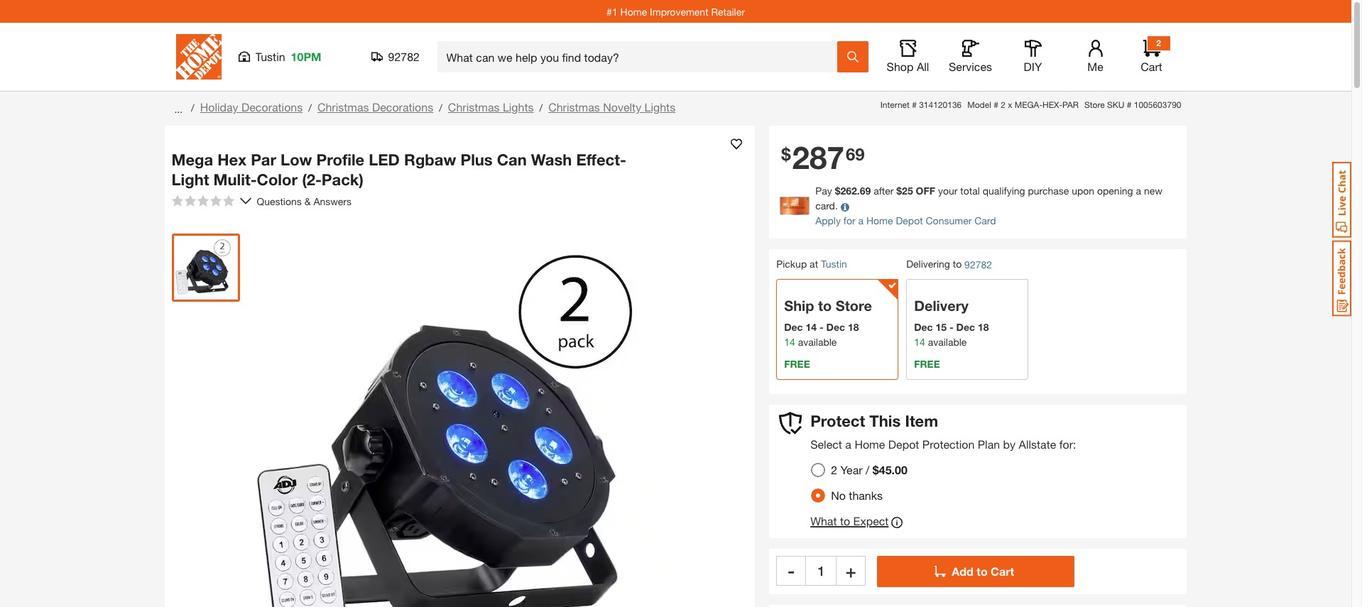 Task type: describe. For each thing, give the bounding box(es) containing it.
3 # from the left
[[1127, 99, 1132, 110]]

profile
[[316, 151, 364, 169]]

holiday decorations link
[[200, 100, 303, 114]]

protect this item select a home depot protection plan by allstate for:
[[810, 412, 1076, 451]]

25
[[902, 185, 913, 197]]

314120136
[[919, 99, 962, 110]]

improvement
[[650, 5, 708, 17]]

cart inside button
[[991, 564, 1014, 578]]

ship to store dec 14 - dec 18 14 available
[[784, 298, 872, 348]]

purchase
[[1028, 185, 1069, 197]]

the home depot logo image
[[176, 34, 221, 80]]

card
[[974, 215, 996, 227]]

shop all button
[[885, 40, 931, 74]]

to for cart
[[977, 564, 988, 578]]

tustin button
[[821, 258, 847, 270]]

model
[[967, 99, 991, 110]]

0 horizontal spatial tustin
[[255, 50, 285, 63]]

1 vertical spatial a
[[858, 215, 864, 227]]

for:
[[1059, 437, 1076, 451]]

apply for a home depot consumer card link
[[815, 215, 996, 227]]

2 dec from the left
[[826, 321, 845, 333]]

2 christmas from the left
[[448, 100, 500, 114]]

+ button
[[836, 556, 866, 586]]

off
[[916, 185, 935, 197]]

- inside button
[[788, 561, 795, 581]]

allstate
[[1019, 437, 1056, 451]]

#1 home improvement retailer
[[607, 5, 745, 17]]

what
[[810, 514, 837, 527]]

item
[[905, 412, 938, 431]]

14 inside delivery dec 15 - dec 18 14 available
[[914, 336, 925, 348]]

low
[[281, 151, 312, 169]]

for
[[844, 215, 856, 227]]

led
[[369, 151, 400, 169]]

/ right christmas lights link
[[539, 102, 543, 114]]

1 dec from the left
[[784, 321, 803, 333]]

3 dec from the left
[[914, 321, 933, 333]]

a inside your total qualifying purchase upon opening a new card.
[[1136, 185, 1141, 197]]

add to cart
[[952, 564, 1014, 578]]

to for 92782
[[953, 258, 962, 270]]

questions & answers
[[257, 195, 354, 207]]

sku
[[1107, 99, 1124, 110]]

2 decorations from the left
[[372, 100, 433, 114]]

rgbaw
[[404, 151, 456, 169]]

diy button
[[1010, 40, 1056, 74]]

par
[[251, 151, 276, 169]]

christmas novelty lights 2 x mega hex par 64.0 image
[[174, 236, 237, 299]]

2 lights from the left
[[645, 100, 675, 114]]

new
[[1144, 185, 1162, 197]]

- inside ship to store dec 14 - dec 18 14 available
[[819, 321, 824, 333]]

0 vertical spatial depot
[[896, 215, 923, 227]]

0 stars image
[[172, 195, 234, 207]]

92782 inside 'delivering to 92782'
[[964, 259, 992, 271]]

3 christmas from the left
[[548, 100, 600, 114]]

(2-
[[302, 170, 322, 189]]

&
[[304, 195, 311, 207]]

no thanks
[[831, 488, 883, 502]]

available inside ship to store dec 14 - dec 18 14 available
[[798, 336, 837, 348]]

1 christmas from the left
[[317, 100, 369, 114]]

4 dec from the left
[[956, 321, 975, 333]]

delivering
[[906, 258, 950, 270]]

shop all
[[887, 60, 929, 73]]

10pm
[[291, 50, 321, 63]]

light
[[172, 170, 209, 189]]

tustin 10pm
[[255, 50, 321, 63]]

1 decorations from the left
[[241, 100, 303, 114]]

92782 button
[[371, 50, 420, 64]]

live chat image
[[1332, 162, 1351, 238]]

1 horizontal spatial 14
[[806, 321, 817, 333]]

expect
[[853, 514, 889, 527]]

color
[[257, 170, 298, 189]]

what to expect button
[[810, 514, 903, 531]]

What can we help you find today? search field
[[446, 42, 836, 72]]

shop
[[887, 60, 914, 73]]

select
[[810, 437, 842, 451]]

holiday
[[200, 100, 238, 114]]

1 vertical spatial 2
[[1001, 99, 1005, 110]]

thanks
[[849, 488, 883, 502]]

18 inside ship to store dec 14 - dec 18 14 available
[[848, 321, 859, 333]]

novelty
[[603, 100, 641, 114]]

delivery
[[914, 298, 969, 314]]

1 horizontal spatial tustin
[[821, 258, 847, 270]]

answers
[[313, 195, 352, 207]]

ship
[[784, 298, 814, 314]]

pay
[[815, 185, 832, 197]]

- button
[[776, 556, 806, 586]]

par
[[1062, 99, 1079, 110]]

2 inside option group
[[831, 463, 837, 476]]

262.69
[[840, 185, 871, 197]]

questions & answers link
[[257, 194, 354, 208]]

plan
[[978, 437, 1000, 451]]

delivering to 92782
[[906, 258, 992, 271]]

after
[[874, 185, 894, 197]]

questions
[[257, 195, 302, 207]]

wash
[[531, 151, 572, 169]]

$45.00
[[873, 463, 907, 476]]

92782 inside button
[[388, 50, 420, 63]]

+
[[846, 561, 856, 581]]

to for expect
[[840, 514, 850, 527]]

christmas novelty lights link
[[548, 100, 675, 114]]

/ right year
[[866, 463, 870, 476]]

mega hex par low profile led rgbaw plus can wash effect- light mulit-color (2-pack)
[[172, 151, 626, 189]]

#1
[[607, 5, 618, 17]]

can
[[497, 151, 527, 169]]

pay $ 262.69 after $ 25 off
[[815, 185, 935, 197]]

... button
[[172, 99, 185, 119]]



Task type: vqa. For each thing, say whether or not it's contained in the screenshot.
in
no



Task type: locate. For each thing, give the bounding box(es) containing it.
opening
[[1097, 185, 1133, 197]]

x
[[1008, 99, 1012, 110]]

a right the select on the right of page
[[845, 437, 851, 451]]

None field
[[806, 556, 836, 586]]

services button
[[948, 40, 993, 74]]

free for to
[[784, 358, 810, 370]]

287
[[792, 139, 844, 176]]

christmas left novelty
[[548, 100, 600, 114]]

# right internet on the top of page
[[912, 99, 917, 110]]

/ right ...
[[191, 102, 194, 114]]

services
[[949, 60, 992, 73]]

15
[[936, 321, 947, 333]]

14
[[806, 321, 817, 333], [784, 336, 795, 348], [914, 336, 925, 348]]

0 vertical spatial 92782
[[388, 50, 420, 63]]

dec
[[784, 321, 803, 333], [826, 321, 845, 333], [914, 321, 933, 333], [956, 321, 975, 333]]

- right 15
[[949, 321, 953, 333]]

2 horizontal spatial 14
[[914, 336, 925, 348]]

1 lights from the left
[[503, 100, 534, 114]]

1 vertical spatial cart
[[991, 564, 1014, 578]]

protection
[[922, 437, 975, 451]]

christmas
[[317, 100, 369, 114], [448, 100, 500, 114], [548, 100, 600, 114]]

$ right pay
[[835, 185, 840, 197]]

me button
[[1073, 40, 1118, 74]]

retailer
[[711, 5, 745, 17]]

1 horizontal spatial store
[[1084, 99, 1105, 110]]

to
[[953, 258, 962, 270], [818, 298, 832, 314], [840, 514, 850, 527], [977, 564, 988, 578]]

$ right after
[[896, 185, 902, 197]]

0 vertical spatial store
[[1084, 99, 1105, 110]]

a left new
[[1136, 185, 1141, 197]]

0 horizontal spatial 2
[[831, 463, 837, 476]]

store left sku
[[1084, 99, 1105, 110]]

2 vertical spatial home
[[855, 437, 885, 451]]

2 vertical spatial 2
[[831, 463, 837, 476]]

0 vertical spatial 2
[[1156, 38, 1161, 48]]

free for dec
[[914, 358, 940, 370]]

1 horizontal spatial -
[[819, 321, 824, 333]]

0 horizontal spatial lights
[[503, 100, 534, 114]]

hex
[[217, 151, 246, 169]]

dec down ship
[[784, 321, 803, 333]]

2 horizontal spatial #
[[1127, 99, 1132, 110]]

a right the 'for'
[[858, 215, 864, 227]]

0 vertical spatial home
[[620, 5, 647, 17]]

add to cart button
[[877, 556, 1075, 587]]

home right #1
[[620, 5, 647, 17]]

free down ship to store dec 14 - dec 18 14 available
[[784, 358, 810, 370]]

1 horizontal spatial 2
[[1001, 99, 1005, 110]]

pack)
[[322, 170, 364, 189]]

free
[[784, 358, 810, 370], [914, 358, 940, 370]]

$ left 287
[[781, 144, 791, 164]]

2 vertical spatial a
[[845, 437, 851, 451]]

2 horizontal spatial a
[[1136, 185, 1141, 197]]

available down 15
[[928, 336, 967, 348]]

0 vertical spatial a
[[1136, 185, 1141, 197]]

1 horizontal spatial $
[[835, 185, 840, 197]]

info image
[[841, 203, 849, 211]]

option group
[[805, 457, 919, 508]]

at
[[810, 258, 818, 270]]

dec left 15
[[914, 321, 933, 333]]

2 free from the left
[[914, 358, 940, 370]]

free down 15
[[914, 358, 940, 370]]

1 vertical spatial home
[[866, 215, 893, 227]]

to right ship
[[818, 298, 832, 314]]

year
[[840, 463, 863, 476]]

to left the 92782 link
[[953, 258, 962, 270]]

92782
[[388, 50, 420, 63], [964, 259, 992, 271]]

0 horizontal spatial a
[[845, 437, 851, 451]]

2 18 from the left
[[978, 321, 989, 333]]

69
[[846, 144, 865, 164]]

2 # from the left
[[994, 99, 998, 110]]

internet
[[880, 99, 910, 110]]

1 horizontal spatial a
[[858, 215, 864, 227]]

protect
[[810, 412, 865, 431]]

diy
[[1024, 60, 1042, 73]]

92782 up ... / holiday decorations / christmas decorations / christmas lights / christmas novelty lights
[[388, 50, 420, 63]]

- left '+'
[[788, 561, 795, 581]]

1 horizontal spatial 18
[[978, 321, 989, 333]]

2 horizontal spatial -
[[949, 321, 953, 333]]

92782 down card
[[964, 259, 992, 271]]

delivery dec 15 - dec 18 14 available
[[914, 298, 989, 348]]

tustin right at
[[821, 258, 847, 270]]

dec right 15
[[956, 321, 975, 333]]

christmas lights link
[[448, 100, 534, 114]]

christmas up plus
[[448, 100, 500, 114]]

a inside protect this item select a home depot protection plan by allstate for:
[[845, 437, 851, 451]]

apply
[[815, 215, 841, 227]]

available
[[798, 336, 837, 348], [928, 336, 967, 348]]

... / holiday decorations / christmas decorations / christmas lights / christmas novelty lights
[[172, 100, 675, 115]]

1 # from the left
[[912, 99, 917, 110]]

option group containing 2 year /
[[805, 457, 919, 508]]

1 horizontal spatial free
[[914, 358, 940, 370]]

to for store
[[818, 298, 832, 314]]

qualifying
[[983, 185, 1025, 197]]

available down ship
[[798, 336, 837, 348]]

2 horizontal spatial christmas
[[548, 100, 600, 114]]

2 inside cart 2
[[1156, 38, 1161, 48]]

total
[[960, 185, 980, 197]]

$ 287 69
[[781, 139, 865, 176]]

# right sku
[[1127, 99, 1132, 110]]

1 vertical spatial store
[[836, 298, 872, 314]]

all
[[917, 60, 929, 73]]

cart up 1005603790
[[1141, 60, 1162, 73]]

0 vertical spatial cart
[[1141, 60, 1162, 73]]

no
[[831, 488, 846, 502]]

/ left christmas lights link
[[439, 102, 442, 114]]

decorations right holiday
[[241, 100, 303, 114]]

to inside button
[[977, 564, 988, 578]]

card.
[[815, 200, 838, 212]]

by
[[1003, 437, 1016, 451]]

$ inside $ 287 69
[[781, 144, 791, 164]]

tustin left 10pm
[[255, 50, 285, 63]]

0 horizontal spatial decorations
[[241, 100, 303, 114]]

1 vertical spatial tustin
[[821, 258, 847, 270]]

0 horizontal spatial #
[[912, 99, 917, 110]]

feedback link image
[[1332, 240, 1351, 317]]

effect-
[[576, 151, 626, 169]]

# left x
[[994, 99, 998, 110]]

available inside delivery dec 15 - dec 18 14 available
[[928, 336, 967, 348]]

dec down "tustin" "button"
[[826, 321, 845, 333]]

your
[[938, 185, 958, 197]]

home inside protect this item select a home depot protection plan by allstate for:
[[855, 437, 885, 451]]

2 left year
[[831, 463, 837, 476]]

1 horizontal spatial available
[[928, 336, 967, 348]]

1 horizontal spatial christmas
[[448, 100, 500, 114]]

mega
[[172, 151, 213, 169]]

1 vertical spatial 92782
[[964, 259, 992, 271]]

1 18 from the left
[[848, 321, 859, 333]]

1 available from the left
[[798, 336, 837, 348]]

1 horizontal spatial cart
[[1141, 60, 1162, 73]]

2 up 1005603790
[[1156, 38, 1161, 48]]

home up '2 year / $45.00'
[[855, 437, 885, 451]]

cart 2
[[1141, 38, 1162, 73]]

lights
[[503, 100, 534, 114], [645, 100, 675, 114]]

mega-
[[1015, 99, 1043, 110]]

home down after
[[866, 215, 893, 227]]

2 available from the left
[[928, 336, 967, 348]]

decorations down 92782 button
[[372, 100, 433, 114]]

18
[[848, 321, 859, 333], [978, 321, 989, 333]]

your total qualifying purchase upon opening a new card.
[[815, 185, 1162, 212]]

to right what
[[840, 514, 850, 527]]

me
[[1087, 60, 1103, 73]]

depot down 25
[[896, 215, 923, 227]]

depot
[[896, 215, 923, 227], [888, 437, 919, 451]]

lights right novelty
[[645, 100, 675, 114]]

1 horizontal spatial 92782
[[964, 259, 992, 271]]

0 horizontal spatial free
[[784, 358, 810, 370]]

home
[[620, 5, 647, 17], [866, 215, 893, 227], [855, 437, 885, 451]]

cart
[[1141, 60, 1162, 73], [991, 564, 1014, 578]]

cart right add
[[991, 564, 1014, 578]]

- inside delivery dec 15 - dec 18 14 available
[[949, 321, 953, 333]]

depot down item
[[888, 437, 919, 451]]

store down "tustin" "button"
[[836, 298, 872, 314]]

0 horizontal spatial $
[[781, 144, 791, 164]]

depot inside protect this item select a home depot protection plan by allstate for:
[[888, 437, 919, 451]]

1 horizontal spatial #
[[994, 99, 998, 110]]

hex-
[[1043, 99, 1062, 110]]

lights up can
[[503, 100, 534, 114]]

0 horizontal spatial 92782
[[388, 50, 420, 63]]

internet # 314120136 model # 2 x mega-hex-par store sku # 1005603790
[[880, 99, 1181, 110]]

0 horizontal spatial available
[[798, 336, 837, 348]]

1005603790
[[1134, 99, 1181, 110]]

add
[[952, 564, 973, 578]]

to inside ship to store dec 14 - dec 18 14 available
[[818, 298, 832, 314]]

0 horizontal spatial -
[[788, 561, 795, 581]]

- down 'pickup at tustin'
[[819, 321, 824, 333]]

0 vertical spatial tustin
[[255, 50, 285, 63]]

2
[[1156, 38, 1161, 48], [1001, 99, 1005, 110], [831, 463, 837, 476]]

christmas up profile
[[317, 100, 369, 114]]

what to expect
[[810, 514, 889, 527]]

0 horizontal spatial 18
[[848, 321, 859, 333]]

2 left x
[[1001, 99, 1005, 110]]

to inside button
[[840, 514, 850, 527]]

/ down 10pm
[[308, 102, 312, 114]]

plus
[[461, 151, 493, 169]]

0 horizontal spatial cart
[[991, 564, 1014, 578]]

consumer
[[926, 215, 972, 227]]

18 inside delivery dec 15 - dec 18 14 available
[[978, 321, 989, 333]]

store inside ship to store dec 14 - dec 18 14 available
[[836, 298, 872, 314]]

1 horizontal spatial decorations
[[372, 100, 433, 114]]

mulit-
[[213, 170, 257, 189]]

apply now image
[[780, 197, 815, 215]]

0 horizontal spatial 14
[[784, 336, 795, 348]]

to right add
[[977, 564, 988, 578]]

...
[[174, 103, 183, 115]]

upon
[[1072, 185, 1094, 197]]

to inside 'delivering to 92782'
[[953, 258, 962, 270]]

2 year / $45.00
[[831, 463, 907, 476]]

0 horizontal spatial christmas
[[317, 100, 369, 114]]

1 horizontal spatial lights
[[645, 100, 675, 114]]

pickup
[[776, 258, 807, 270]]

92782 link
[[964, 257, 992, 272]]

2 horizontal spatial 2
[[1156, 38, 1161, 48]]

2 horizontal spatial $
[[896, 185, 902, 197]]

0 horizontal spatial store
[[836, 298, 872, 314]]

1 free from the left
[[784, 358, 810, 370]]

1 vertical spatial depot
[[888, 437, 919, 451]]



